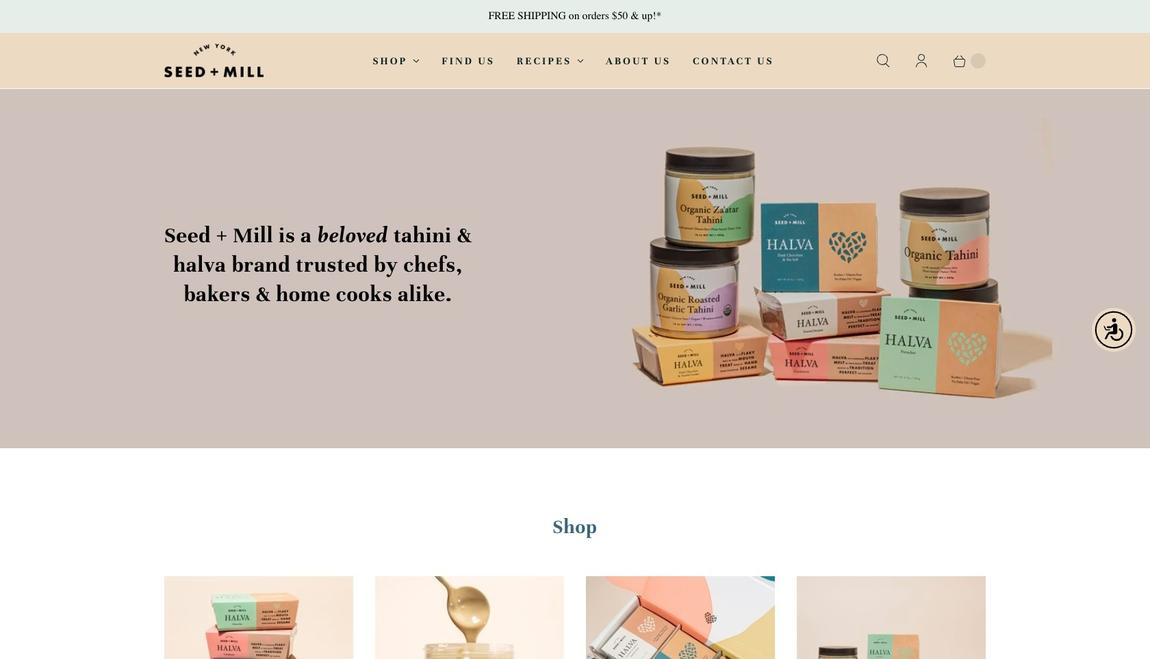 Task type: locate. For each thing, give the bounding box(es) containing it.
search image
[[875, 52, 892, 69]]

an image of three halva containers in a shipper box with a recipe card on the side. image
[[586, 577, 775, 660]]

my account image
[[914, 52, 930, 69]]

announcement element
[[0, 0, 1151, 33]]

a jar of organic tahini with a spoon dripping tahini into it image
[[375, 577, 564, 660]]



Task type: describe. For each thing, give the bounding box(es) containing it.
ultimate gift set; three jars of tahini and five containers of halva. image
[[797, 577, 986, 660]]

halva library; a stack of all five halva flavors. image
[[164, 577, 353, 660]]

seed and mill logo image
[[164, 44, 264, 78]]

slide 1 of 1 element
[[0, 89, 1151, 449]]



Task type: vqa. For each thing, say whether or not it's contained in the screenshot.
Enter your email address... EMAIL FIELD on the bottom
no



